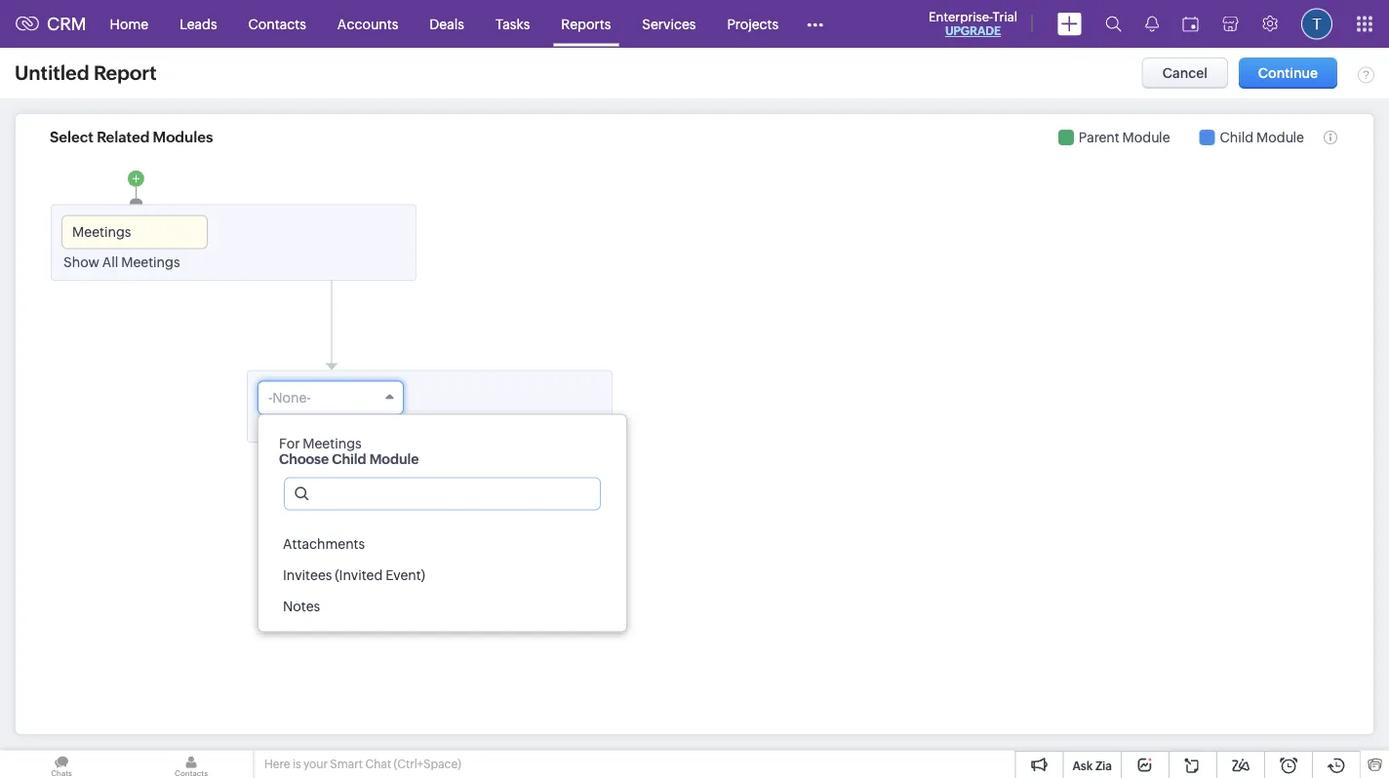 Task type: vqa. For each thing, say whether or not it's contained in the screenshot.
Unused Fields
no



Task type: locate. For each thing, give the bounding box(es) containing it.
0 vertical spatial meetings
[[121, 254, 180, 270]]

show all meetings
[[63, 254, 180, 270]]

child inside for meetings choose child module
[[332, 451, 366, 467]]

child
[[1220, 129, 1254, 145], [332, 451, 366, 467]]

reports link
[[546, 0, 627, 47]]

choose
[[279, 451, 329, 467]]

signals image
[[1145, 16, 1159, 32]]

for
[[279, 435, 300, 451]]

0 vertical spatial child
[[1220, 129, 1254, 145]]

2 horizontal spatial module
[[1256, 129, 1304, 145]]

0 horizontal spatial child
[[332, 451, 366, 467]]

module for parent module
[[1122, 129, 1170, 145]]

your
[[303, 758, 328, 771]]

1 vertical spatial meetings
[[303, 435, 362, 451]]

meetings
[[121, 254, 180, 270], [303, 435, 362, 451]]

invitees (invited event) option
[[259, 559, 626, 590]]

1 vertical spatial child
[[332, 451, 366, 467]]

1 horizontal spatial meetings
[[303, 435, 362, 451]]

list box
[[259, 523, 626, 627]]

continue button
[[1239, 58, 1338, 89]]

attachments option
[[259, 528, 626, 559]]

module down continue button
[[1256, 129, 1304, 145]]

smart
[[330, 758, 363, 771]]

here is your smart chat (ctrl+space)
[[264, 758, 461, 771]]

contacts link
[[233, 0, 322, 47]]

module for child module
[[1256, 129, 1304, 145]]

untitled
[[15, 62, 89, 84]]

module down -none- field
[[369, 451, 419, 467]]

None text field
[[285, 478, 600, 510]]

continue
[[1258, 65, 1318, 81]]

-None- field
[[258, 381, 404, 415]]

(ctrl+space)
[[394, 758, 461, 771]]

home link
[[94, 0, 164, 47]]

here
[[264, 758, 290, 771]]

accounts
[[337, 16, 398, 32]]

zia
[[1095, 759, 1112, 773]]

1 horizontal spatial module
[[1122, 129, 1170, 145]]

meetings right for
[[303, 435, 362, 451]]

module right parent
[[1122, 129, 1170, 145]]

child down continue button
[[1220, 129, 1254, 145]]

services link
[[627, 0, 712, 47]]

signals element
[[1134, 0, 1171, 48]]

-
[[268, 390, 273, 405]]

parent
[[1079, 129, 1120, 145]]

untitled report
[[15, 62, 157, 84]]

chat
[[365, 758, 391, 771]]

all
[[102, 254, 118, 270]]

module
[[1122, 129, 1170, 145], [1256, 129, 1304, 145], [369, 451, 419, 467]]

1 horizontal spatial child
[[1220, 129, 1254, 145]]

0 horizontal spatial module
[[369, 451, 419, 467]]

child right choose
[[332, 451, 366, 467]]

ask zia
[[1073, 759, 1112, 773]]

leads
[[180, 16, 217, 32]]

meetings right all
[[121, 254, 180, 270]]



Task type: describe. For each thing, give the bounding box(es) containing it.
tasks
[[495, 16, 530, 32]]

parent module
[[1079, 129, 1170, 145]]

related
[[97, 129, 150, 146]]

services
[[642, 16, 696, 32]]

contacts
[[248, 16, 306, 32]]

contacts image
[[130, 751, 253, 778]]

projects link
[[712, 0, 794, 47]]

select
[[50, 129, 94, 146]]

crm
[[47, 14, 86, 34]]

tasks link
[[480, 0, 546, 47]]

none-
[[272, 390, 311, 405]]

is
[[293, 758, 301, 771]]

cancel button
[[1142, 58, 1228, 89]]

trial
[[993, 9, 1017, 24]]

-none-
[[268, 390, 311, 405]]

for meetings choose child module
[[279, 435, 419, 467]]

invitees (invited event)
[[283, 567, 425, 583]]

crm link
[[16, 14, 86, 34]]

deals link
[[414, 0, 480, 47]]

notes option
[[259, 590, 626, 622]]

accounts link
[[322, 0, 414, 47]]

enterprise-trial upgrade
[[929, 9, 1017, 38]]

report
[[94, 62, 157, 84]]

chats image
[[0, 751, 123, 778]]

ask
[[1073, 759, 1093, 773]]

show
[[63, 254, 99, 270]]

attachments
[[283, 536, 365, 551]]

reports
[[561, 16, 611, 32]]

notes
[[283, 598, 320, 614]]

upgrade
[[945, 24, 1001, 38]]

enterprise-
[[929, 9, 993, 24]]

cancel
[[1163, 65, 1208, 81]]

select related modules
[[50, 129, 213, 146]]

event)
[[386, 567, 425, 583]]

module inside for meetings choose child module
[[369, 451, 419, 467]]

list box containing attachments
[[259, 523, 626, 627]]

(invited
[[335, 567, 383, 583]]

child module
[[1220, 129, 1304, 145]]

home
[[110, 16, 148, 32]]

projects
[[727, 16, 779, 32]]

modules
[[153, 129, 213, 146]]

leads link
[[164, 0, 233, 47]]

invitees
[[283, 567, 332, 583]]

0 horizontal spatial meetings
[[121, 254, 180, 270]]

deals
[[430, 16, 464, 32]]

meetings inside for meetings choose child module
[[303, 435, 362, 451]]



